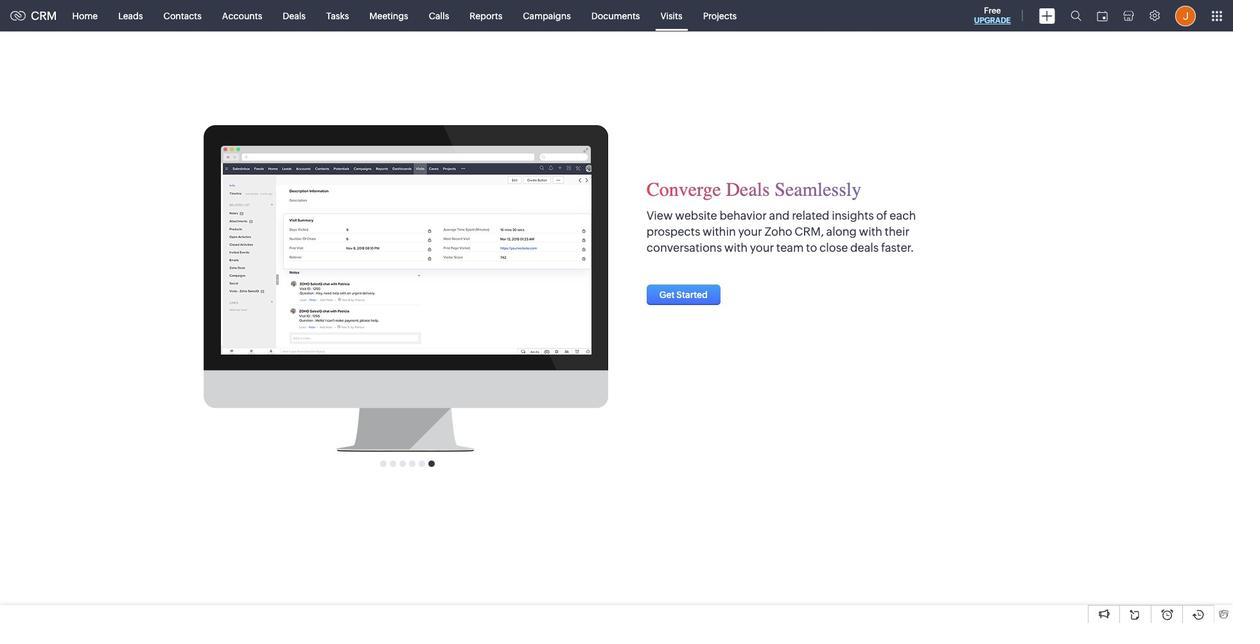 Task type: locate. For each thing, give the bounding box(es) containing it.
deals link
[[273, 0, 316, 31]]

leads
[[118, 11, 143, 21]]

meetings link
[[359, 0, 419, 31]]

your down "behavior"
[[739, 225, 763, 238]]

calls link
[[419, 0, 460, 31]]

your down "zoho"
[[750, 241, 774, 255]]

reports link
[[460, 0, 513, 31]]

0 vertical spatial with
[[859, 225, 883, 238]]

campaigns link
[[513, 0, 581, 31]]

get started
[[660, 290, 708, 300]]

to
[[806, 241, 817, 255]]

close
[[820, 241, 848, 255]]

insights
[[832, 209, 874, 222]]

website
[[675, 209, 718, 222]]

campaigns
[[523, 11, 571, 21]]

deals up "behavior"
[[726, 178, 770, 201]]

visits
[[661, 11, 683, 21]]

create menu element
[[1032, 0, 1063, 31]]

0 horizontal spatial deals
[[283, 11, 306, 21]]

meetings
[[370, 11, 408, 21]]

1 horizontal spatial deals
[[726, 178, 770, 201]]

0 vertical spatial your
[[739, 225, 763, 238]]

accounts link
[[212, 0, 273, 31]]

free upgrade
[[975, 6, 1011, 25]]

deals
[[851, 241, 879, 255]]

profile image
[[1176, 5, 1196, 26]]

converge
[[647, 178, 721, 201]]

create menu image
[[1040, 8, 1056, 23]]

view website behavior and related insights of each prospects within your zoho crm, along with their conversations with your team to close deals faster.
[[647, 209, 916, 255]]

tasks
[[326, 11, 349, 21]]

your
[[739, 225, 763, 238], [750, 241, 774, 255]]

crm,
[[795, 225, 824, 238]]

search element
[[1063, 0, 1090, 31]]

accounts
[[222, 11, 262, 21]]

contacts
[[164, 11, 202, 21]]

contacts link
[[153, 0, 212, 31]]

1 vertical spatial with
[[725, 241, 748, 255]]

1 horizontal spatial with
[[859, 225, 883, 238]]

0 horizontal spatial with
[[725, 241, 748, 255]]

deals
[[283, 11, 306, 21], [726, 178, 770, 201]]

with up deals at the right top
[[859, 225, 883, 238]]

prospects
[[647, 225, 701, 238]]

seamlessly
[[775, 178, 862, 201]]

0 vertical spatial deals
[[283, 11, 306, 21]]

1 vertical spatial deals
[[726, 178, 770, 201]]

deals inside deals link
[[283, 11, 306, 21]]

deals left tasks link
[[283, 11, 306, 21]]

behavior
[[720, 209, 767, 222]]

with
[[859, 225, 883, 238], [725, 241, 748, 255]]

with down the within
[[725, 241, 748, 255]]

team
[[777, 241, 804, 255]]

conversations
[[647, 241, 722, 255]]

started
[[677, 290, 708, 300]]

faster.
[[882, 241, 915, 255]]

search image
[[1071, 10, 1082, 21]]

reports
[[470, 11, 503, 21]]



Task type: vqa. For each thing, say whether or not it's contained in the screenshot.
"integration"
no



Task type: describe. For each thing, give the bounding box(es) containing it.
get started button
[[647, 285, 721, 305]]

home
[[72, 11, 98, 21]]

crm link
[[10, 9, 57, 22]]

of
[[877, 209, 888, 222]]

upgrade
[[975, 16, 1011, 25]]

visits link
[[650, 0, 693, 31]]

documents link
[[581, 0, 650, 31]]

leads link
[[108, 0, 153, 31]]

profile element
[[1168, 0, 1204, 31]]

along
[[827, 225, 857, 238]]

and
[[769, 209, 790, 222]]

within
[[703, 225, 736, 238]]

related
[[792, 209, 830, 222]]

view
[[647, 209, 673, 222]]

get
[[660, 290, 675, 300]]

zoho
[[765, 225, 793, 238]]

home link
[[62, 0, 108, 31]]

crm
[[31, 9, 57, 22]]

projects
[[703, 11, 737, 21]]

projects link
[[693, 0, 747, 31]]

each
[[890, 209, 916, 222]]

1 vertical spatial your
[[750, 241, 774, 255]]

calls
[[429, 11, 449, 21]]

their
[[885, 225, 910, 238]]

free
[[984, 6, 1001, 15]]

calendar image
[[1097, 11, 1108, 21]]

tasks link
[[316, 0, 359, 31]]

documents
[[592, 11, 640, 21]]

converge deals seamlessly
[[647, 178, 862, 201]]



